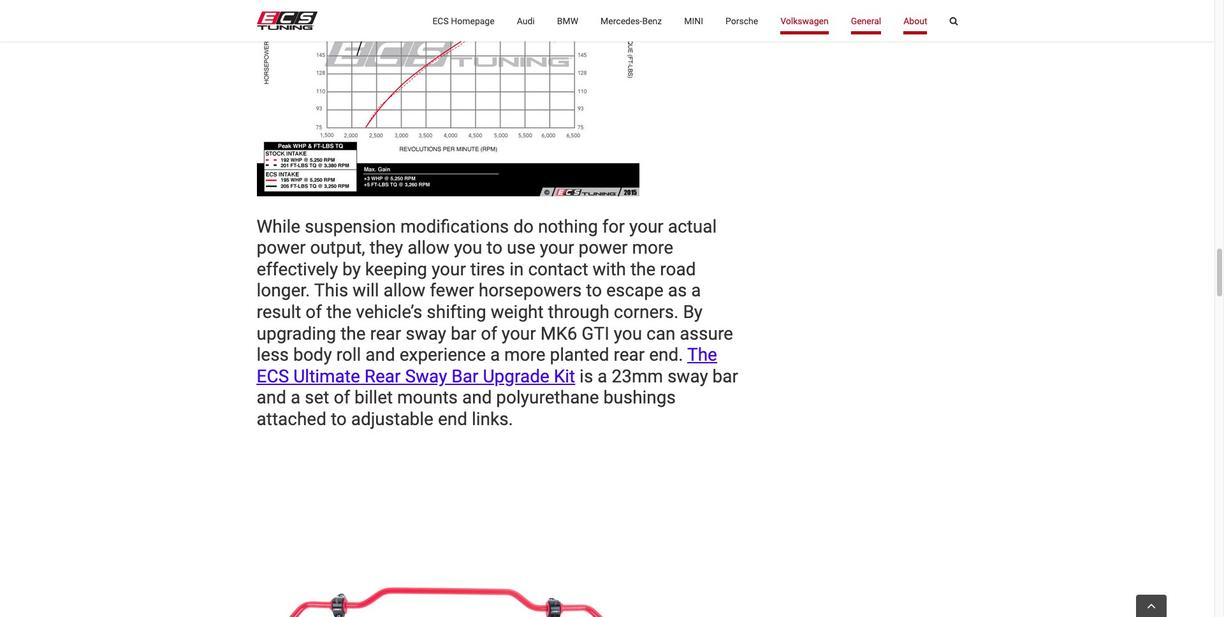Task type: describe. For each thing, give the bounding box(es) containing it.
mercedes-benz
[[601, 16, 662, 26]]

mounts
[[397, 387, 458, 408]]

0 vertical spatial of
[[306, 302, 322, 323]]

1 vertical spatial you
[[614, 323, 642, 344]]

tires
[[471, 259, 505, 280]]

mk6
[[541, 323, 577, 344]]

escape
[[606, 280, 664, 301]]

mercedes-
[[601, 16, 642, 26]]

while suspension modifications do nothing for your actual power output, they allow you to use your power more effectively by keeping your tires in contact with the road longer. this will allow fewer horsepowers to escape as a result of the vehicle's shifting weight through corners. by upgrading the rear sway bar of your mk6 gti you can assure less body roll and experience a more planted rear end.
[[257, 216, 733, 365]]

attached
[[257, 409, 326, 430]]

1 power from the left
[[257, 237, 306, 258]]

general
[[851, 16, 881, 26]]

with
[[593, 259, 626, 280]]

0 vertical spatial you
[[454, 237, 482, 258]]

bar inside while suspension modifications do nothing for your actual power output, they allow you to use your power more effectively by keeping your tires in contact with the road longer. this will allow fewer horsepowers to escape as a result of the vehicle's shifting weight through corners. by upgrading the rear sway bar of your mk6 gti you can assure less body roll and experience a more planted rear end.
[[451, 323, 477, 344]]

1 horizontal spatial rear
[[614, 344, 645, 365]]

2 power from the left
[[579, 237, 628, 258]]

suspension
[[305, 216, 396, 237]]

2 horizontal spatial and
[[462, 387, 492, 408]]

2 horizontal spatial of
[[481, 323, 497, 344]]

as
[[668, 280, 687, 301]]

corners.
[[614, 302, 679, 323]]

kit
[[554, 366, 575, 387]]

0 vertical spatial rear
[[370, 323, 401, 344]]

upgrading
[[257, 323, 336, 344]]

the ecs ultimate rear sway bar upgrade kit link
[[257, 344, 717, 387]]

mini link
[[684, 0, 703, 41]]

0 vertical spatial allow
[[408, 237, 450, 258]]

mini
[[684, 16, 703, 26]]

output,
[[310, 237, 365, 258]]

benz
[[642, 16, 662, 26]]

a left the set at the bottom left of the page
[[291, 387, 300, 408]]

volkswagen
[[781, 16, 829, 26]]

homepage
[[451, 16, 495, 26]]

keeping
[[365, 259, 427, 280]]

and inside while suspension modifications do nothing for your actual power output, they allow you to use your power more effectively by keeping your tires in contact with the road longer. this will allow fewer horsepowers to escape as a result of the vehicle's shifting weight through corners. by upgrading the rear sway bar of your mk6 gti you can assure less body roll and experience a more planted rear end.
[[366, 344, 395, 365]]

sway inside while suspension modifications do nothing for your actual power output, they allow you to use your power more effectively by keeping your tires in contact with the road longer. this will allow fewer horsepowers to escape as a result of the vehicle's shifting weight through corners. by upgrading the rear sway bar of your mk6 gti you can assure less body roll and experience a more planted rear end.
[[406, 323, 446, 344]]

your right for
[[629, 216, 664, 237]]

2 vertical spatial the
[[341, 323, 366, 344]]

a up upgrade
[[490, 344, 500, 365]]

through
[[548, 302, 610, 323]]

by
[[342, 259, 361, 280]]

links.
[[472, 409, 513, 430]]

the
[[687, 344, 717, 365]]

0 horizontal spatial and
[[257, 387, 286, 408]]

assure
[[680, 323, 733, 344]]

to inside is a 23mm sway bar and a set of billet mounts and polyurethane bushings attached to adjustable end links.
[[331, 409, 347, 430]]

vehicle's
[[356, 302, 422, 323]]

planted
[[550, 344, 609, 365]]

use
[[507, 237, 536, 258]]

can
[[647, 323, 676, 344]]

1 vertical spatial the
[[326, 302, 352, 323]]

set
[[305, 387, 329, 408]]



Task type: vqa. For each thing, say whether or not it's contained in the screenshot.
allow
yes



Task type: locate. For each thing, give the bounding box(es) containing it.
sway up experience at the left bottom of page
[[406, 323, 446, 344]]

end.
[[649, 344, 683, 365]]

actual
[[668, 216, 717, 237]]

will
[[353, 280, 379, 301]]

0 horizontal spatial ecs
[[257, 366, 289, 387]]

0 horizontal spatial rear
[[370, 323, 401, 344]]

volkswagen link
[[781, 0, 829, 41]]

less
[[257, 344, 289, 365]]

adjustable
[[351, 409, 434, 430]]

and up rear at the left bottom of the page
[[366, 344, 395, 365]]

about
[[904, 16, 927, 26]]

bmw
[[557, 16, 578, 26]]

power
[[257, 237, 306, 258], [579, 237, 628, 258]]

the ecs ultimate rear sway bar upgrade kit
[[257, 344, 717, 387]]

bar down 'shifting'
[[451, 323, 477, 344]]

you down modifications
[[454, 237, 482, 258]]

and up attached
[[257, 387, 286, 408]]

sway inside is a 23mm sway bar and a set of billet mounts and polyurethane bushings attached to adjustable end links.
[[668, 366, 708, 387]]

0 vertical spatial the
[[631, 259, 656, 280]]

allow down modifications
[[408, 237, 450, 258]]

allow down keeping
[[384, 280, 426, 301]]

ecs homepage
[[433, 16, 495, 26]]

bar
[[452, 366, 479, 387]]

weight
[[491, 302, 544, 323]]

ecs inside the ecs ultimate rear sway bar upgrade kit
[[257, 366, 289, 387]]

shifting
[[427, 302, 486, 323]]

sway
[[405, 366, 447, 387]]

2 vertical spatial of
[[334, 387, 350, 408]]

upgrade
[[483, 366, 550, 387]]

1 horizontal spatial to
[[487, 237, 503, 258]]

bmw link
[[557, 0, 578, 41]]

1 horizontal spatial and
[[366, 344, 395, 365]]

longer.
[[257, 280, 310, 301]]

0 horizontal spatial of
[[306, 302, 322, 323]]

effectively
[[257, 259, 338, 280]]

horsepowers
[[479, 280, 582, 301]]

power up with
[[579, 237, 628, 258]]

0 horizontal spatial more
[[504, 344, 546, 365]]

2 horizontal spatial to
[[586, 280, 602, 301]]

the down this
[[326, 302, 352, 323]]

they
[[370, 237, 403, 258]]

of up upgrading
[[306, 302, 322, 323]]

to
[[487, 237, 503, 258], [586, 280, 602, 301], [331, 409, 347, 430]]

ecs down less
[[257, 366, 289, 387]]

end
[[438, 409, 467, 430]]

1 vertical spatial more
[[504, 344, 546, 365]]

1 horizontal spatial you
[[614, 323, 642, 344]]

a
[[691, 280, 701, 301], [490, 344, 500, 365], [598, 366, 607, 387], [291, 387, 300, 408]]

0 horizontal spatial you
[[454, 237, 482, 258]]

by
[[683, 302, 703, 323]]

0 vertical spatial bar
[[451, 323, 477, 344]]

sway down the
[[668, 366, 708, 387]]

0 vertical spatial ecs
[[433, 16, 449, 26]]

of right the set at the bottom left of the page
[[334, 387, 350, 408]]

of up the ecs ultimate rear sway bar upgrade kit on the bottom of the page
[[481, 323, 497, 344]]

0 horizontal spatial bar
[[451, 323, 477, 344]]

in
[[510, 259, 524, 280]]

to up tires
[[487, 237, 503, 258]]

1 vertical spatial allow
[[384, 280, 426, 301]]

ecs tuning logo image
[[257, 11, 317, 30]]

0 horizontal spatial to
[[331, 409, 347, 430]]

mercedes-benz link
[[601, 0, 662, 41]]

bar
[[451, 323, 477, 344], [713, 366, 738, 387]]

body
[[293, 344, 332, 365]]

fewer
[[430, 280, 474, 301]]

your up contact
[[540, 237, 574, 258]]

roll
[[336, 344, 361, 365]]

the up roll
[[341, 323, 366, 344]]

audi link
[[517, 0, 535, 41]]

modifications
[[400, 216, 509, 237]]

you down corners.
[[614, 323, 642, 344]]

1 vertical spatial of
[[481, 323, 497, 344]]

bushings
[[604, 387, 676, 408]]

general link
[[851, 0, 881, 41]]

result
[[257, 302, 301, 323]]

your
[[629, 216, 664, 237], [540, 237, 574, 258], [432, 259, 466, 280], [502, 323, 536, 344]]

0 vertical spatial sway
[[406, 323, 446, 344]]

your up fewer
[[432, 259, 466, 280]]

a right is on the bottom
[[598, 366, 607, 387]]

nothing
[[538, 216, 598, 237]]

of inside is a 23mm sway bar and a set of billet mounts and polyurethane bushings attached to adjustable end links.
[[334, 387, 350, 408]]

and down bar
[[462, 387, 492, 408]]

ecs homepage link
[[433, 0, 495, 41]]

this
[[314, 280, 348, 301]]

more up upgrade
[[504, 344, 546, 365]]

1 horizontal spatial power
[[579, 237, 628, 258]]

0 horizontal spatial power
[[257, 237, 306, 258]]

1 vertical spatial rear
[[614, 344, 645, 365]]

bar inside is a 23mm sway bar and a set of billet mounts and polyurethane bushings attached to adjustable end links.
[[713, 366, 738, 387]]

polyurethane
[[496, 387, 599, 408]]

contact
[[528, 259, 588, 280]]

1 vertical spatial sway
[[668, 366, 708, 387]]

the
[[631, 259, 656, 280], [326, 302, 352, 323], [341, 323, 366, 344]]

0 horizontal spatial sway
[[406, 323, 446, 344]]

you
[[454, 237, 482, 258], [614, 323, 642, 344]]

while
[[257, 216, 300, 237]]

to up through
[[586, 280, 602, 301]]

experience
[[400, 344, 486, 365]]

the up the "escape"
[[631, 259, 656, 280]]

0 vertical spatial to
[[487, 237, 503, 258]]

1 horizontal spatial sway
[[668, 366, 708, 387]]

more
[[632, 237, 673, 258], [504, 344, 546, 365]]

rear up 23mm
[[614, 344, 645, 365]]

rear down vehicle's
[[370, 323, 401, 344]]

gti
[[582, 323, 609, 344]]

to down ultimate
[[331, 409, 347, 430]]

billet
[[355, 387, 393, 408]]

porsche
[[726, 16, 758, 26]]

is
[[580, 366, 593, 387]]

of
[[306, 302, 322, 323], [481, 323, 497, 344], [334, 387, 350, 408]]

your down weight
[[502, 323, 536, 344]]

rear
[[370, 323, 401, 344], [614, 344, 645, 365]]

about link
[[904, 0, 927, 41]]

ecs
[[433, 16, 449, 26], [257, 366, 289, 387]]

23mm
[[612, 366, 663, 387]]

rear
[[365, 366, 401, 387]]

ultimate
[[293, 366, 360, 387]]

a right as
[[691, 280, 701, 301]]

sway
[[406, 323, 446, 344], [668, 366, 708, 387]]

1 horizontal spatial more
[[632, 237, 673, 258]]

and
[[366, 344, 395, 365], [257, 387, 286, 408], [462, 387, 492, 408]]

power down while
[[257, 237, 306, 258]]

do
[[513, 216, 534, 237]]

bar down the
[[713, 366, 738, 387]]

ecs left homepage
[[433, 16, 449, 26]]

2 vertical spatial to
[[331, 409, 347, 430]]

more up road
[[632, 237, 673, 258]]

audi
[[517, 16, 535, 26]]

for
[[602, 216, 625, 237]]

0 vertical spatial more
[[632, 237, 673, 258]]

is a 23mm sway bar and a set of billet mounts and polyurethane bushings attached to adjustable end links.
[[257, 366, 738, 430]]

1 horizontal spatial of
[[334, 387, 350, 408]]

1 vertical spatial to
[[586, 280, 602, 301]]

1 horizontal spatial ecs
[[433, 16, 449, 26]]

1 horizontal spatial bar
[[713, 366, 738, 387]]

allow
[[408, 237, 450, 258], [384, 280, 426, 301]]

road
[[660, 259, 696, 280]]

1 vertical spatial ecs
[[257, 366, 289, 387]]

porsche link
[[726, 0, 758, 41]]

1 vertical spatial bar
[[713, 366, 738, 387]]



